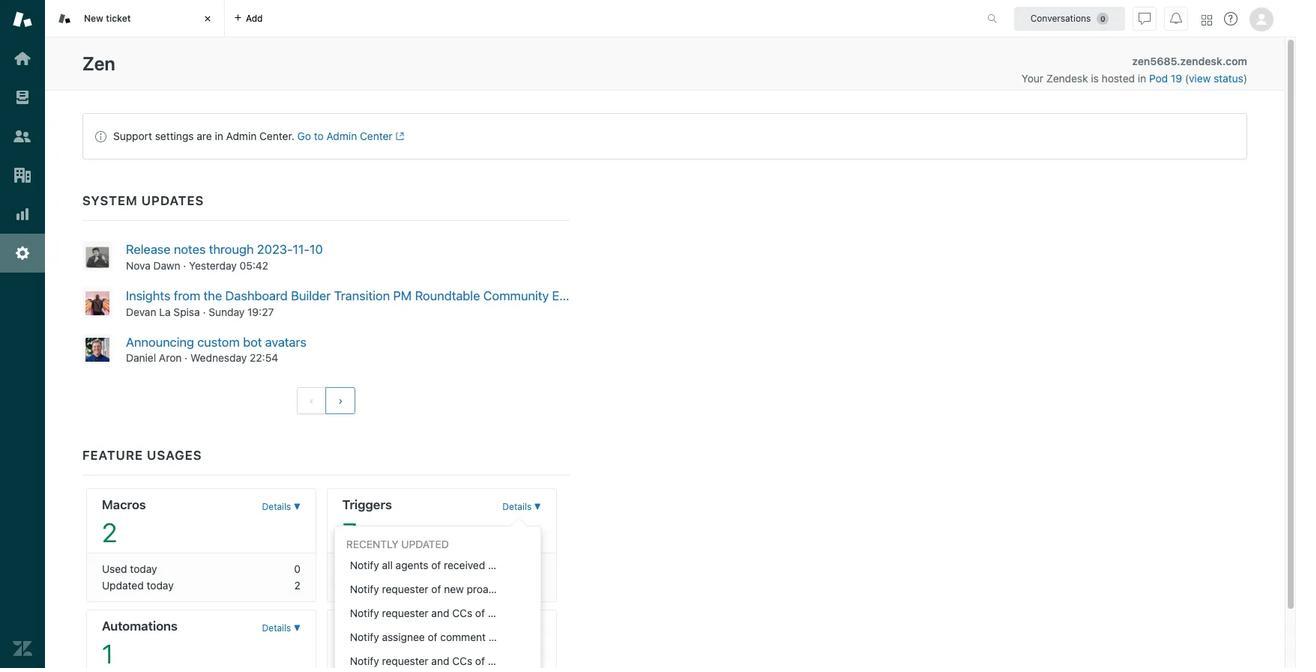 Task type: locate. For each thing, give the bounding box(es) containing it.
2
[[102, 518, 117, 548], [294, 580, 301, 593]]

updated today
[[102, 580, 174, 593], [343, 580, 414, 593]]

notify requester of new proactive ticket link
[[335, 578, 542, 602]]

1 horizontal spatial used
[[343, 563, 368, 576]]

and down notify assignee of comment update link
[[431, 656, 450, 668]]

view
[[1189, 72, 1211, 85]]

0 vertical spatial 7
[[343, 518, 357, 548]]

2 ccs from the top
[[452, 656, 473, 668]]

announcing
[[126, 335, 194, 350]]

1 ccs from the top
[[452, 608, 473, 620]]

1 vertical spatial comment
[[488, 656, 534, 668]]

0 horizontal spatial comment
[[440, 632, 486, 644]]

0 vertical spatial 2
[[102, 518, 117, 548]]

7 inside triggers 7
[[343, 518, 357, 548]]

notify requester and ccs of received request
[[350, 608, 569, 620]]

nova dawn
[[126, 259, 180, 272]]

0 vertical spatial request
[[488, 560, 525, 572]]

yesterday
[[189, 259, 237, 272]]

0 vertical spatial and
[[431, 608, 450, 620]]

2 updated from the left
[[343, 580, 384, 593]]

updated today down all
[[343, 580, 414, 593]]

0 horizontal spatial 2
[[102, 518, 117, 548]]

in right are
[[215, 130, 223, 142]]

tabs tab list
[[45, 0, 972, 37]]

details
[[262, 502, 291, 513], [503, 502, 532, 513], [262, 623, 291, 635]]

10
[[310, 242, 323, 257]]

1 requester from the top
[[382, 584, 429, 596]]

dawn
[[153, 259, 180, 272]]

comment down the ▼ link
[[488, 656, 534, 668]]

admin left center.
[[226, 130, 257, 142]]

1 horizontal spatial admin
[[327, 130, 357, 142]]

7 up the ▼ link
[[535, 580, 541, 593]]

7
[[343, 518, 357, 548], [535, 580, 541, 593]]

button displays agent's chat status as invisible. image
[[1139, 12, 1151, 24]]

all
[[382, 560, 393, 572]]

0 horizontal spatial updated
[[102, 580, 144, 593]]

▼ link
[[503, 615, 541, 644]]

close image
[[200, 11, 215, 26]]

support settings are in admin center.
[[113, 130, 295, 142]]

3 requester from the top
[[382, 656, 429, 668]]

0 horizontal spatial admin
[[226, 130, 257, 142]]

1 horizontal spatial 2
[[294, 580, 301, 593]]

received
[[444, 560, 485, 572], [488, 608, 529, 620]]

1 horizontal spatial updated today
[[343, 580, 414, 593]]

1 vertical spatial 2
[[294, 580, 301, 593]]

notify
[[350, 560, 379, 572], [350, 584, 379, 596], [350, 608, 379, 620], [350, 632, 379, 644], [350, 656, 379, 668]]

assignee
[[382, 632, 425, 644]]

notify inside notify assignee of comment update link
[[350, 632, 379, 644]]

0 vertical spatial ticket
[[106, 13, 131, 24]]

used today down the "recently"
[[343, 563, 398, 576]]

1 vertical spatial received
[[488, 608, 529, 620]]

notify assignee of comment update
[[350, 632, 523, 644]]

‹ button
[[297, 388, 327, 415]]

notify inside notify requester and ccs of received request link
[[350, 608, 379, 620]]

used down the "recently"
[[343, 563, 368, 576]]

notify inside notify all agents of received request link
[[350, 560, 379, 572]]

and
[[431, 608, 450, 620], [431, 656, 450, 668]]

in left pod
[[1138, 72, 1147, 85]]

notify requester of new proactive ticket
[[350, 584, 542, 596]]

requester up assignee
[[382, 608, 429, 620]]

requester inside notify requester and ccs of comment update link
[[382, 656, 429, 668]]

1 and from the top
[[431, 608, 450, 620]]

notify inside notify requester of new proactive ticket link
[[350, 584, 379, 596]]

1 vertical spatial update
[[536, 656, 570, 668]]

insights
[[126, 289, 171, 304]]

0 vertical spatial received
[[444, 560, 485, 572]]

request
[[488, 560, 525, 572], [532, 608, 569, 620]]

1 vertical spatial ccs
[[452, 656, 473, 668]]

and for received
[[431, 608, 450, 620]]

updated down all
[[343, 580, 384, 593]]

‹
[[309, 396, 314, 408]]

wednesday 22:54
[[190, 352, 278, 365]]

1 vertical spatial request
[[532, 608, 569, 620]]

ticket
[[106, 13, 131, 24], [515, 584, 542, 596]]

from
[[174, 289, 200, 304]]

0 vertical spatial in
[[1138, 72, 1147, 85]]

1 0 from the left
[[294, 563, 301, 576]]

comment up notify requester and ccs of comment update link
[[440, 632, 486, 644]]

requester inside notify requester of new proactive ticket link
[[382, 584, 429, 596]]

ticket right 'new' on the left top of page
[[106, 13, 131, 24]]

new ticket tab
[[45, 0, 225, 37]]

2 inside macros 2
[[102, 518, 117, 548]]

update
[[489, 632, 523, 644], [536, 656, 570, 668]]

announcing custom bot avatars
[[126, 335, 307, 350]]

and down notify requester of new proactive ticket link on the bottom of page
[[431, 608, 450, 620]]

used today down macros 2
[[102, 563, 157, 576]]

automations
[[102, 620, 178, 635]]

1 vertical spatial requester
[[382, 608, 429, 620]]

1 horizontal spatial received
[[488, 608, 529, 620]]

requester
[[382, 584, 429, 596], [382, 608, 429, 620], [382, 656, 429, 668]]

1 vertical spatial ticket
[[515, 584, 542, 596]]

0 horizontal spatial 0
[[294, 563, 301, 576]]

notes
[[174, 242, 206, 257]]

organizations image
[[13, 166, 32, 185]]

requester down assignee
[[382, 656, 429, 668]]

2 admin from the left
[[327, 130, 357, 142]]

spisa
[[174, 306, 200, 318]]

conversations button
[[1015, 6, 1126, 30]]

1 horizontal spatial request
[[532, 608, 569, 620]]

0 horizontal spatial used today
[[102, 563, 157, 576]]

)
[[1244, 72, 1248, 85]]

1 used from the left
[[102, 563, 127, 576]]

2023-
[[257, 242, 293, 257]]

0 horizontal spatial used
[[102, 563, 127, 576]]

pod
[[1150, 72, 1168, 85]]

3 notify from the top
[[350, 608, 379, 620]]

1 horizontal spatial used today
[[343, 563, 398, 576]]

1 horizontal spatial 7
[[535, 580, 541, 593]]

custom
[[197, 335, 240, 350]]

1 used today from the left
[[102, 563, 157, 576]]

received up new
[[444, 560, 485, 572]]

ccs
[[452, 608, 473, 620], [452, 656, 473, 668]]

release notes through 2023-11-10
[[126, 242, 323, 257]]

triggers 7
[[343, 498, 392, 548]]

admin image
[[13, 244, 32, 263]]

zen
[[82, 52, 115, 74]]

aron
[[159, 352, 182, 365]]

conversations
[[1031, 12, 1091, 24]]

zendesk
[[1047, 72, 1089, 85]]

in
[[1138, 72, 1147, 85], [215, 130, 223, 142]]

get started image
[[13, 49, 32, 68]]

1 horizontal spatial comment
[[488, 656, 534, 668]]

requester down agents
[[382, 584, 429, 596]]

ccs down new
[[452, 608, 473, 620]]

views
[[343, 620, 378, 635]]

received down proactive
[[488, 608, 529, 620]]

2 vertical spatial requester
[[382, 656, 429, 668]]

0 horizontal spatial update
[[489, 632, 523, 644]]

1 updated today from the left
[[102, 580, 174, 593]]

1 horizontal spatial in
[[1138, 72, 1147, 85]]

19:27
[[248, 306, 274, 318]]

2 used today from the left
[[343, 563, 398, 576]]

7 down triggers
[[343, 518, 357, 548]]

1 horizontal spatial updated
[[343, 580, 384, 593]]

details for triggers
[[503, 502, 532, 513]]

updated up the automations
[[102, 580, 144, 593]]

1 updated from the left
[[102, 580, 144, 593]]

0 vertical spatial requester
[[382, 584, 429, 596]]

pod 19 link
[[1150, 72, 1185, 85]]

0 horizontal spatial ticket
[[106, 13, 131, 24]]

status
[[82, 113, 1248, 160]]

notify assignee of comment update link
[[335, 626, 541, 650]]

2 notify from the top
[[350, 584, 379, 596]]

2 and from the top
[[431, 656, 450, 668]]

details ▼
[[262, 502, 301, 513], [503, 502, 541, 513], [262, 623, 301, 635]]

0 horizontal spatial 7
[[343, 518, 357, 548]]

of left new
[[431, 584, 441, 596]]

view status link
[[1189, 72, 1244, 85]]

updates
[[142, 193, 204, 208]]

updated today up the automations
[[102, 580, 174, 593]]

2 updated today from the left
[[343, 580, 414, 593]]

admin right to
[[327, 130, 357, 142]]

macros
[[102, 498, 146, 513]]

5 notify from the top
[[350, 656, 379, 668]]

2 used from the left
[[343, 563, 368, 576]]

0 horizontal spatial updated today
[[102, 580, 174, 593]]

add button
[[225, 0, 272, 37]]

22:54
[[250, 352, 278, 365]]

is
[[1091, 72, 1099, 85]]

used today
[[102, 563, 157, 576], [343, 563, 398, 576]]

1 horizontal spatial 0
[[535, 563, 541, 576]]

of down updated
[[431, 560, 441, 572]]

the
[[204, 289, 222, 304]]

4 notify from the top
[[350, 632, 379, 644]]

requester for notify requester and ccs of received request
[[382, 608, 429, 620]]

ccs down notify assignee of comment update link
[[452, 656, 473, 668]]

update down the ▼ link
[[536, 656, 570, 668]]

used today for 2
[[102, 563, 157, 576]]

today down agents
[[387, 580, 414, 593]]

0 vertical spatial ccs
[[452, 608, 473, 620]]

daniel
[[126, 352, 156, 365]]

pm
[[393, 289, 412, 304]]

ticket inside tab
[[106, 13, 131, 24]]

details ▼ for 2
[[262, 502, 301, 513]]

1 vertical spatial and
[[431, 656, 450, 668]]

ccs for received
[[452, 608, 473, 620]]

today down macros 2
[[130, 563, 157, 576]]

▼
[[294, 502, 301, 513], [534, 502, 541, 513], [294, 623, 301, 635], [534, 623, 541, 635]]

used for 2
[[102, 563, 127, 576]]

ticket right proactive
[[515, 584, 542, 596]]

details ▼ for triggers
[[503, 502, 541, 513]]

0 vertical spatial comment
[[440, 632, 486, 644]]

used down macros 2
[[102, 563, 127, 576]]

update down proactive
[[489, 632, 523, 644]]

zendesk image
[[13, 640, 32, 659]]

sunday
[[209, 306, 245, 318]]

05:42
[[240, 259, 268, 272]]

notify inside notify requester and ccs of comment update link
[[350, 656, 379, 668]]

event
[[552, 289, 584, 304]]

in inside zen5685 .zendesk.com your zendesk is hosted in pod 19 ( view status )
[[1138, 72, 1147, 85]]

1 notify from the top
[[350, 560, 379, 572]]

2 requester from the top
[[382, 608, 429, 620]]

updated
[[102, 580, 144, 593], [343, 580, 384, 593]]

center
[[360, 130, 393, 142]]

0 horizontal spatial in
[[215, 130, 223, 142]]

requester inside notify requester and ccs of received request link
[[382, 608, 429, 620]]

of right assignee
[[428, 632, 438, 644]]



Task type: describe. For each thing, give the bounding box(es) containing it.
updated
[[401, 539, 449, 551]]

› button
[[326, 388, 356, 415]]

hosted
[[1102, 72, 1135, 85]]

yesterday 05:42
[[189, 259, 268, 272]]

used for triggers
[[343, 563, 368, 576]]

0 horizontal spatial request
[[488, 560, 525, 572]]

0 vertical spatial update
[[489, 632, 523, 644]]

of down notify assignee of comment update link
[[475, 656, 485, 668]]

updated for 2
[[102, 580, 144, 593]]

notify all agents of received request
[[350, 560, 525, 572]]

of down proactive
[[475, 608, 485, 620]]

notify all agents of received request link
[[335, 554, 541, 578]]

settings
[[155, 130, 194, 142]]

are
[[197, 130, 212, 142]]

updated today for triggers
[[343, 580, 414, 593]]

updated for triggers
[[343, 580, 384, 593]]

notifications image
[[1171, 12, 1183, 24]]

notify for notify assignee of comment update
[[350, 632, 379, 644]]

get help image
[[1225, 12, 1238, 25]]

support
[[113, 130, 152, 142]]

transition
[[334, 289, 390, 304]]

add
[[246, 12, 263, 24]]

daniel aron
[[126, 352, 182, 365]]

and for comment
[[431, 656, 450, 668]]

views image
[[13, 88, 32, 107]]

2 0 from the left
[[535, 563, 541, 576]]

center.
[[260, 130, 295, 142]]

go to admin center
[[297, 130, 393, 142]]

notify requester and ccs of received request link
[[335, 602, 569, 626]]

devan
[[126, 306, 156, 318]]

go
[[297, 130, 311, 142]]

la
[[159, 306, 171, 318]]

zendesk products image
[[1202, 15, 1213, 25]]

feature
[[82, 449, 143, 464]]

requester for notify requester of new proactive ticket
[[382, 584, 429, 596]]

zen5685 .zendesk.com your zendesk is hosted in pod 19 ( view status )
[[1022, 55, 1248, 85]]

0 horizontal spatial received
[[444, 560, 485, 572]]

usages
[[147, 449, 202, 464]]

to
[[314, 130, 324, 142]]

sunday 19:27
[[209, 306, 274, 318]]

notify for notify requester and ccs of comment update
[[350, 656, 379, 668]]

recently
[[346, 539, 399, 551]]

(opens in a new tab) image
[[393, 132, 404, 141]]

system updates
[[82, 193, 204, 208]]

builder
[[291, 289, 331, 304]]

details for 2
[[262, 502, 291, 513]]

dashboard
[[225, 289, 288, 304]]

notify requester and ccs of comment update
[[350, 656, 570, 668]]

1 horizontal spatial ticket
[[515, 584, 542, 596]]

feature usages
[[82, 449, 202, 464]]

1 horizontal spatial update
[[536, 656, 570, 668]]

used today for triggers
[[343, 563, 398, 576]]

today up the automations
[[147, 580, 174, 593]]

avatars
[[265, 335, 307, 350]]

bot
[[243, 335, 262, 350]]

customers image
[[13, 127, 32, 146]]

1 admin from the left
[[226, 130, 257, 142]]

community
[[484, 289, 549, 304]]

devan la spisa
[[126, 306, 200, 318]]

zendesk support image
[[13, 10, 32, 29]]

macros 2
[[102, 498, 146, 548]]

11-
[[293, 242, 310, 257]]

requester for notify requester and ccs of comment update
[[382, 656, 429, 668]]

updated today for 2
[[102, 580, 174, 593]]

ccs for comment
[[452, 656, 473, 668]]

new
[[444, 584, 464, 596]]

nova
[[126, 259, 151, 272]]

triggers
[[343, 498, 392, 513]]

zen5685
[[1133, 55, 1177, 67]]

your
[[1022, 72, 1044, 85]]

roundtable
[[415, 289, 480, 304]]

system
[[82, 193, 138, 208]]

notify for notify requester of new proactive ticket
[[350, 584, 379, 596]]

main element
[[0, 0, 45, 669]]

reporting image
[[13, 205, 32, 224]]

new ticket
[[84, 13, 131, 24]]

›
[[339, 396, 343, 408]]

today down the "recently"
[[371, 563, 398, 576]]

notify for notify all agents of received request
[[350, 560, 379, 572]]

status containing support settings are in admin center.
[[82, 113, 1248, 160]]

1 vertical spatial 7
[[535, 580, 541, 593]]

(
[[1185, 72, 1189, 85]]

.zendesk.com
[[1177, 55, 1248, 67]]

1 vertical spatial in
[[215, 130, 223, 142]]

wednesday
[[190, 352, 247, 365]]

notify requester and ccs of comment update link
[[335, 650, 570, 669]]

status
[[1214, 72, 1244, 85]]

agents
[[396, 560, 429, 572]]

through
[[209, 242, 254, 257]]

release
[[126, 242, 171, 257]]

recently updated
[[346, 539, 449, 551]]

insights from the dashboard builder transition pm roundtable community event
[[126, 289, 584, 304]]

notify for notify requester and ccs of received request
[[350, 608, 379, 620]]

new
[[84, 13, 103, 24]]

19
[[1171, 72, 1183, 85]]

proactive
[[467, 584, 512, 596]]



Task type: vqa. For each thing, say whether or not it's contained in the screenshot.


